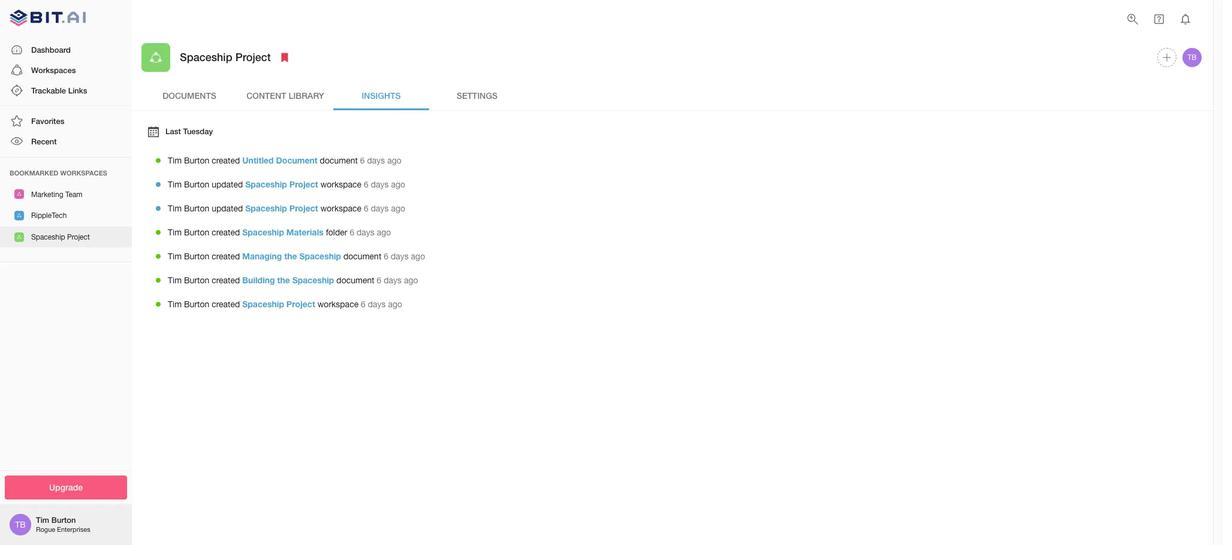 Task type: locate. For each thing, give the bounding box(es) containing it.
4 created from the top
[[212, 276, 240, 285]]

tim inside the tim burton created building the spaceship document 6 days ago
[[168, 276, 182, 285]]

spaceship project link
[[245, 179, 318, 189], [245, 203, 318, 213], [242, 299, 315, 309]]

bookmarked workspaces
[[10, 169, 107, 177]]

document inside tim burton created managing the spaceship document 6 days ago
[[344, 252, 382, 261]]

updated
[[212, 180, 243, 189], [212, 204, 243, 213]]

tim inside tim burton rogue enterprises
[[36, 516, 49, 526]]

0 vertical spatial tb
[[1188, 53, 1197, 62]]

tb inside button
[[1188, 53, 1197, 62]]

spaceship project up documents
[[180, 51, 271, 64]]

0 vertical spatial tim burton updated spaceship project workspace 6 days ago
[[168, 179, 405, 189]]

documents
[[163, 90, 216, 101]]

1 vertical spatial tb
[[15, 521, 26, 530]]

burton
[[184, 156, 209, 165], [184, 180, 209, 189], [184, 204, 209, 213], [184, 228, 209, 237], [184, 252, 209, 261], [184, 276, 209, 285], [184, 300, 209, 309], [51, 516, 76, 526]]

tim burton created spaceship project workspace 6 days ago
[[168, 299, 402, 309]]

document inside tim burton created untitled document document 6 days ago
[[320, 156, 358, 165]]

workspaces button
[[0, 60, 132, 80]]

the up tim burton created spaceship project workspace 6 days ago
[[277, 275, 290, 285]]

spaceship up 'managing'
[[242, 227, 284, 237]]

2 updated from the top
[[212, 204, 243, 213]]

tim burton created untitled document document 6 days ago
[[168, 155, 402, 165]]

1 vertical spatial updated
[[212, 204, 243, 213]]

tim burton updated spaceship project workspace 6 days ago down tim burton created untitled document document 6 days ago
[[168, 179, 405, 189]]

spaceship
[[180, 51, 233, 64], [245, 179, 287, 189], [245, 203, 287, 213], [242, 227, 284, 237], [31, 233, 65, 242], [300, 251, 341, 261], [292, 275, 334, 285], [242, 299, 284, 309]]

created inside tim burton created untitled document document 6 days ago
[[212, 156, 240, 165]]

building the spaceship link
[[242, 275, 334, 285]]

tim inside tim burton created managing the spaceship document 6 days ago
[[168, 252, 182, 261]]

the up the tim burton created building the spaceship document 6 days ago
[[284, 251, 297, 261]]

spaceship inside 'spaceship project' button
[[31, 233, 65, 242]]

0 vertical spatial document
[[320, 156, 358, 165]]

0 vertical spatial updated
[[212, 180, 243, 189]]

materials
[[287, 227, 324, 237]]

created inside tim burton created spaceship project workspace 6 days ago
[[212, 300, 240, 309]]

0 vertical spatial the
[[284, 251, 297, 261]]

project up materials on the left
[[290, 203, 318, 213]]

created
[[212, 156, 240, 165], [212, 228, 240, 237], [212, 252, 240, 261], [212, 276, 240, 285], [212, 300, 240, 309]]

marketing team button
[[0, 184, 132, 205]]

project
[[236, 51, 271, 64], [290, 179, 318, 189], [290, 203, 318, 213], [67, 233, 90, 242], [287, 299, 315, 309]]

2 vertical spatial spaceship project link
[[242, 299, 315, 309]]

created inside the tim burton created building the spaceship document 6 days ago
[[212, 276, 240, 285]]

enterprises
[[57, 527, 90, 534]]

marketing
[[31, 190, 63, 199]]

created inside tim burton created managing the spaceship document 6 days ago
[[212, 252, 240, 261]]

tim inside tim burton created spaceship project workspace 6 days ago
[[168, 300, 182, 309]]

1 created from the top
[[212, 156, 240, 165]]

6
[[360, 156, 365, 165], [364, 180, 369, 189], [364, 204, 369, 213], [350, 228, 355, 237], [384, 252, 389, 261], [377, 276, 382, 285], [361, 300, 366, 309]]

2 created from the top
[[212, 228, 240, 237]]

2 vertical spatial document
[[337, 276, 375, 285]]

content library link
[[238, 82, 333, 110]]

spaceship project
[[180, 51, 271, 64], [31, 233, 90, 242]]

remove bookmark image
[[278, 50, 292, 65]]

tab list
[[142, 82, 1204, 110]]

workspaces
[[31, 65, 76, 75]]

tuesday
[[183, 127, 213, 136]]

marketing team
[[31, 190, 83, 199]]

the for managing
[[284, 251, 297, 261]]

document
[[276, 155, 318, 165]]

workspace inside tim burton created spaceship project workspace 6 days ago
[[318, 300, 359, 309]]

document for building the spaceship
[[337, 276, 375, 285]]

untitled document link
[[242, 155, 318, 165]]

3 created from the top
[[212, 252, 240, 261]]

ago
[[388, 156, 402, 165], [391, 180, 405, 189], [391, 204, 405, 213], [377, 228, 391, 237], [411, 252, 425, 261], [404, 276, 418, 285], [388, 300, 402, 309]]

0 vertical spatial spaceship project link
[[245, 179, 318, 189]]

trackable links button
[[0, 80, 132, 101]]

tim inside tim burton created spaceship materials folder 6 days ago
[[168, 228, 182, 237]]

created for spaceship project
[[212, 300, 240, 309]]

upgrade
[[49, 483, 83, 493]]

tim burton updated spaceship project workspace 6 days ago
[[168, 179, 405, 189], [168, 203, 405, 213]]

spaceship down untitled
[[245, 179, 287, 189]]

trackable
[[31, 86, 66, 95]]

spaceship materials link
[[242, 227, 324, 237]]

spaceship up documents
[[180, 51, 233, 64]]

tim burton updated spaceship project workspace 6 days ago up "spaceship materials" link
[[168, 203, 405, 213]]

spaceship project link up "spaceship materials" link
[[245, 203, 318, 213]]

documents link
[[142, 82, 238, 110]]

tim burton rogue enterprises
[[36, 516, 90, 534]]

spaceship project inside button
[[31, 233, 90, 242]]

library
[[289, 90, 324, 101]]

days inside tim burton created spaceship project workspace 6 days ago
[[368, 300, 386, 309]]

project down document on the top of the page
[[290, 179, 318, 189]]

ago inside tim burton created spaceship project workspace 6 days ago
[[388, 300, 402, 309]]

tim inside tim burton created untitled document document 6 days ago
[[168, 156, 182, 165]]

1 vertical spatial tim burton updated spaceship project workspace 6 days ago
[[168, 203, 405, 213]]

2 vertical spatial workspace
[[318, 300, 359, 309]]

ago inside tim burton created spaceship materials folder 6 days ago
[[377, 228, 391, 237]]

dashboard button
[[0, 39, 132, 60]]

days inside tim burton created untitled document document 6 days ago
[[367, 156, 385, 165]]

spaceship project link down building the spaceship link
[[242, 299, 315, 309]]

content
[[247, 90, 286, 101]]

last
[[166, 127, 181, 136]]

managing the spaceship link
[[242, 251, 341, 261]]

ago inside tim burton created untitled document document 6 days ago
[[388, 156, 402, 165]]

upgrade button
[[5, 476, 127, 500]]

spaceship project link down untitled document 'link'
[[245, 179, 318, 189]]

created for untitled document
[[212, 156, 240, 165]]

workspace
[[321, 180, 362, 189], [321, 204, 362, 213], [318, 300, 359, 309]]

spaceship down rippletech
[[31, 233, 65, 242]]

the
[[284, 251, 297, 261], [277, 275, 290, 285]]

1 horizontal spatial tb
[[1188, 53, 1197, 62]]

5 created from the top
[[212, 300, 240, 309]]

tim burton created building the spaceship document 6 days ago
[[168, 275, 418, 285]]

days
[[367, 156, 385, 165], [371, 180, 389, 189], [371, 204, 389, 213], [357, 228, 375, 237], [391, 252, 409, 261], [384, 276, 402, 285], [368, 300, 386, 309]]

days inside the tim burton created building the spaceship document 6 days ago
[[384, 276, 402, 285]]

folder
[[326, 228, 348, 237]]

burton inside tim burton created spaceship materials folder 6 days ago
[[184, 228, 209, 237]]

1 vertical spatial spaceship project
[[31, 233, 90, 242]]

1 vertical spatial the
[[277, 275, 290, 285]]

created for spaceship materials
[[212, 228, 240, 237]]

tim
[[168, 156, 182, 165], [168, 180, 182, 189], [168, 204, 182, 213], [168, 228, 182, 237], [168, 252, 182, 261], [168, 276, 182, 285], [168, 300, 182, 309], [36, 516, 49, 526]]

0 vertical spatial spaceship project
[[180, 51, 271, 64]]

document inside the tim burton created building the spaceship document 6 days ago
[[337, 276, 375, 285]]

document
[[320, 156, 358, 165], [344, 252, 382, 261], [337, 276, 375, 285]]

managing
[[242, 251, 282, 261]]

1 vertical spatial document
[[344, 252, 382, 261]]

project down rippletech button
[[67, 233, 90, 242]]

tab list containing documents
[[142, 82, 1204, 110]]

trackable links
[[31, 86, 87, 95]]

tb
[[1188, 53, 1197, 62], [15, 521, 26, 530]]

spaceship project down rippletech button
[[31, 233, 90, 242]]

0 horizontal spatial spaceship project
[[31, 233, 90, 242]]

created inside tim burton created spaceship materials folder 6 days ago
[[212, 228, 240, 237]]



Task type: describe. For each thing, give the bounding box(es) containing it.
project inside button
[[67, 233, 90, 242]]

tb button
[[1182, 46, 1204, 69]]

rippletech button
[[0, 205, 132, 227]]

burton inside the tim burton created building the spaceship document 6 days ago
[[184, 276, 209, 285]]

dashboard
[[31, 45, 71, 54]]

burton inside tim burton created managing the spaceship document 6 days ago
[[184, 252, 209, 261]]

document for managing the spaceship
[[344, 252, 382, 261]]

days inside tim burton created managing the spaceship document 6 days ago
[[391, 252, 409, 261]]

bookmarked
[[10, 169, 58, 177]]

1 tim burton updated spaceship project workspace 6 days ago from the top
[[168, 179, 405, 189]]

links
[[68, 86, 87, 95]]

0 vertical spatial workspace
[[321, 180, 362, 189]]

spaceship down tim burton created managing the spaceship document 6 days ago
[[292, 275, 334, 285]]

workspaces
[[60, 169, 107, 177]]

days inside tim burton created spaceship materials folder 6 days ago
[[357, 228, 375, 237]]

building
[[242, 275, 275, 285]]

6 inside the tim burton created building the spaceship document 6 days ago
[[377, 276, 382, 285]]

rogue
[[36, 527, 55, 534]]

6 inside tim burton created spaceship materials folder 6 days ago
[[350, 228, 355, 237]]

created for building the spaceship
[[212, 276, 240, 285]]

project down the tim burton created building the spaceship document 6 days ago
[[287, 299, 315, 309]]

settings link
[[429, 82, 525, 110]]

1 vertical spatial workspace
[[321, 204, 362, 213]]

1 vertical spatial spaceship project link
[[245, 203, 318, 213]]

6 inside tim burton created untitled document document 6 days ago
[[360, 156, 365, 165]]

6 inside tim burton created managing the spaceship document 6 days ago
[[384, 252, 389, 261]]

untitled
[[242, 155, 274, 165]]

team
[[65, 190, 83, 199]]

rippletech
[[31, 212, 67, 220]]

the for building
[[277, 275, 290, 285]]

created for managing the spaceship
[[212, 252, 240, 261]]

last tuesday
[[166, 127, 213, 136]]

2 tim burton updated spaceship project workspace 6 days ago from the top
[[168, 203, 405, 213]]

burton inside tim burton created spaceship project workspace 6 days ago
[[184, 300, 209, 309]]

tim burton created spaceship materials folder 6 days ago
[[168, 227, 391, 237]]

spaceship project button
[[0, 227, 132, 248]]

recent
[[31, 137, 57, 147]]

favorites
[[31, 116, 64, 126]]

ago inside tim burton created managing the spaceship document 6 days ago
[[411, 252, 425, 261]]

burton inside tim burton created untitled document document 6 days ago
[[184, 156, 209, 165]]

tim burton created managing the spaceship document 6 days ago
[[168, 251, 425, 261]]

spaceship down materials on the left
[[300, 251, 341, 261]]

1 horizontal spatial spaceship project
[[180, 51, 271, 64]]

favorites button
[[0, 111, 132, 132]]

burton inside tim burton rogue enterprises
[[51, 516, 76, 526]]

insights
[[362, 90, 401, 101]]

0 horizontal spatial tb
[[15, 521, 26, 530]]

spaceship down building
[[242, 299, 284, 309]]

6 inside tim burton created spaceship project workspace 6 days ago
[[361, 300, 366, 309]]

insights link
[[333, 82, 429, 110]]

recent button
[[0, 132, 132, 152]]

content library
[[247, 90, 324, 101]]

settings
[[457, 90, 498, 101]]

1 updated from the top
[[212, 180, 243, 189]]

ago inside the tim burton created building the spaceship document 6 days ago
[[404, 276, 418, 285]]

project left remove bookmark image
[[236, 51, 271, 64]]

spaceship up tim burton created spaceship materials folder 6 days ago at the left
[[245, 203, 287, 213]]



Task type: vqa. For each thing, say whether or not it's contained in the screenshot.
'Recent' button
yes



